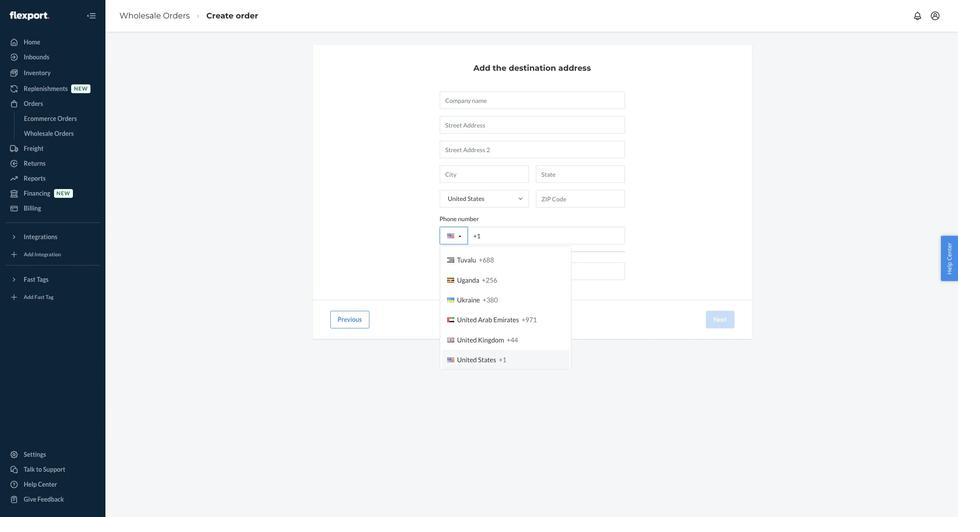 Task type: vqa. For each thing, say whether or not it's contained in the screenshot.


Task type: locate. For each thing, give the bounding box(es) containing it.
0 horizontal spatial new
[[57, 190, 70, 197]]

0 horizontal spatial center
[[38, 481, 57, 488]]

integrations
[[24, 233, 57, 241]]

Street Address text field
[[440, 116, 625, 134]]

0 horizontal spatial wholesale orders link
[[20, 127, 100, 141]]

option containing united states
[[442, 350, 570, 370]]

help center
[[946, 243, 954, 275], [24, 481, 57, 488]]

7 option from the top
[[442, 350, 570, 370]]

option up +44
[[442, 310, 570, 330]]

Street Address 2 text field
[[440, 141, 625, 158]]

option up +1
[[442, 330, 570, 350]]

option containing ukraine
[[442, 290, 570, 310]]

City text field
[[440, 165, 529, 183]]

list box containing tuvalu
[[440, 230, 572, 370]]

states inside option
[[479, 356, 497, 364]]

billing link
[[5, 201, 100, 215]]

orders
[[163, 11, 190, 21], [24, 100, 43, 107], [58, 115, 77, 122], [54, 130, 74, 137]]

home link
[[5, 35, 100, 49]]

0 horizontal spatial wholesale orders
[[24, 130, 74, 137]]

1 vertical spatial wholesale orders link
[[20, 127, 100, 141]]

list box
[[440, 230, 572, 370]]

0 horizontal spatial wholesale
[[24, 130, 53, 137]]

1 vertical spatial new
[[57, 190, 70, 197]]

financing
[[24, 190, 50, 197]]

add integration
[[24, 251, 61, 258]]

fast left tag
[[35, 294, 45, 301]]

0 vertical spatial new
[[74, 85, 88, 92]]

add down fast tags
[[24, 294, 34, 301]]

1 horizontal spatial center
[[946, 243, 954, 261]]

1 horizontal spatial new
[[74, 85, 88, 92]]

the
[[493, 63, 507, 73]]

freight link
[[5, 142, 100, 156]]

replenishments
[[24, 85, 68, 92]]

6 option from the top
[[442, 330, 570, 350]]

tuvalu +688
[[458, 256, 495, 264]]

states for united states
[[468, 195, 485, 202]]

united kingdom +44
[[458, 336, 519, 344]]

feedback
[[38, 496, 64, 503]]

states up the number
[[468, 195, 485, 202]]

inventory
[[24, 69, 51, 77]]

add
[[474, 63, 491, 73], [24, 251, 34, 258], [24, 294, 34, 301]]

united for united states +1
[[458, 356, 477, 364]]

united states
[[448, 195, 485, 202]]

add inside add integration link
[[24, 251, 34, 258]]

united left the kingdom at the bottom of page
[[458, 336, 477, 344]]

1 vertical spatial wholesale
[[24, 130, 53, 137]]

reports
[[24, 175, 46, 182]]

wholesale orders inside breadcrumbs navigation
[[120, 11, 190, 21]]

0 vertical spatial add
[[474, 63, 491, 73]]

0 vertical spatial help center
[[946, 243, 954, 275]]

previous button
[[330, 311, 370, 328]]

0 vertical spatial states
[[468, 195, 485, 202]]

3 option from the top
[[442, 270, 570, 290]]

1 vertical spatial wholesale orders
[[24, 130, 74, 137]]

add fast tag link
[[5, 290, 100, 304]]

1 vertical spatial states
[[479, 356, 497, 364]]

number
[[458, 215, 479, 222]]

phone
[[440, 215, 457, 222]]

inbounds
[[24, 53, 49, 61]]

ZIP Code text field
[[536, 190, 625, 208]]

0 vertical spatial wholesale
[[120, 11, 161, 21]]

new down 'reports' link
[[57, 190, 70, 197]]

united left arab
[[458, 316, 477, 324]]

help
[[946, 262, 954, 275], [24, 481, 37, 488]]

to
[[36, 466, 42, 473]]

+380
[[483, 296, 498, 304]]

arab
[[479, 316, 493, 324]]

fast
[[24, 276, 35, 283], [35, 294, 45, 301]]

option up +256
[[442, 250, 570, 270]]

united up phone number at left
[[448, 195, 467, 202]]

1 vertical spatial add
[[24, 251, 34, 258]]

united down united kingdom +44
[[458, 356, 477, 364]]

option up +688
[[442, 230, 570, 250]]

option down +44
[[442, 350, 570, 370]]

emirates
[[494, 316, 519, 324]]

add left integration in the top of the page
[[24, 251, 34, 258]]

fast left tags
[[24, 276, 35, 283]]

inbounds link
[[5, 50, 100, 64]]

previous
[[338, 316, 362, 323]]

1 option from the top
[[442, 230, 570, 250]]

add the destination address
[[474, 63, 591, 73]]

0 vertical spatial center
[[946, 243, 954, 261]]

new
[[74, 85, 88, 92], [57, 190, 70, 197]]

2 vertical spatial add
[[24, 294, 34, 301]]

0 horizontal spatial help center
[[24, 481, 57, 488]]

1 horizontal spatial help
[[946, 262, 954, 275]]

states
[[468, 195, 485, 202], [479, 356, 497, 364]]

add left the "the"
[[474, 63, 491, 73]]

orders left create
[[163, 11, 190, 21]]

0 vertical spatial fast
[[24, 276, 35, 283]]

add inside add fast tag link
[[24, 294, 34, 301]]

tags
[[37, 276, 49, 283]]

option containing united kingdom
[[442, 330, 570, 350]]

option up the emirates
[[442, 290, 570, 310]]

settings
[[24, 451, 46, 458]]

united
[[448, 195, 467, 202], [458, 316, 477, 324], [458, 336, 477, 344], [458, 356, 477, 364]]

orders down orders link
[[58, 115, 77, 122]]

wholesale
[[120, 11, 161, 21], [24, 130, 53, 137]]

talk to support button
[[5, 463, 100, 477]]

create order link
[[207, 11, 258, 21]]

4 option from the top
[[442, 290, 570, 310]]

wholesale orders link
[[120, 11, 190, 21], [20, 127, 100, 141]]

add for add integration
[[24, 251, 34, 258]]

0 vertical spatial wholesale orders
[[120, 11, 190, 21]]

option up +380
[[442, 270, 570, 290]]

1 vertical spatial center
[[38, 481, 57, 488]]

wholesale orders
[[120, 11, 190, 21], [24, 130, 74, 137]]

orders up ecommerce
[[24, 100, 43, 107]]

Company name text field
[[440, 91, 625, 109]]

united for united arab emirates +971
[[458, 316, 477, 324]]

breadcrumbs navigation
[[113, 3, 265, 29]]

1 horizontal spatial wholesale orders
[[120, 11, 190, 21]]

1 horizontal spatial help center
[[946, 243, 954, 275]]

fast inside add fast tag link
[[35, 294, 45, 301]]

1 horizontal spatial wholesale orders link
[[120, 11, 190, 21]]

united arab emirates +971
[[458, 316, 537, 324]]

1 vertical spatial fast
[[35, 294, 45, 301]]

new up orders link
[[74, 85, 88, 92]]

5 option from the top
[[442, 310, 570, 330]]

2 option from the top
[[442, 250, 570, 270]]

give feedback
[[24, 496, 64, 503]]

center
[[946, 243, 954, 261], [38, 481, 57, 488]]

united states: + 1 image
[[459, 235, 461, 237]]

0 vertical spatial help
[[946, 262, 954, 275]]

uganda +256
[[458, 276, 498, 284]]

0 horizontal spatial help
[[24, 481, 37, 488]]

integrations button
[[5, 230, 100, 244]]

option
[[442, 230, 570, 250], [442, 250, 570, 270], [442, 270, 570, 290], [442, 290, 570, 310], [442, 310, 570, 330], [442, 330, 570, 350], [442, 350, 570, 370]]

order
[[236, 11, 258, 21]]

phone number
[[440, 215, 479, 222]]

+688
[[479, 256, 495, 264]]

tuvalu
[[458, 256, 477, 264]]

states left +1
[[479, 356, 497, 364]]

1 horizontal spatial wholesale
[[120, 11, 161, 21]]



Task type: describe. For each thing, give the bounding box(es) containing it.
close navigation image
[[86, 11, 97, 21]]

ukraine
[[458, 296, 480, 304]]

states for united states +1
[[479, 356, 497, 364]]

give
[[24, 496, 36, 503]]

new for replenishments
[[74, 85, 88, 92]]

freight
[[24, 145, 44, 152]]

returns
[[24, 160, 46, 167]]

tag
[[46, 294, 54, 301]]

State text field
[[536, 165, 625, 183]]

add fast tag
[[24, 294, 54, 301]]

+44
[[507, 336, 519, 344]]

create
[[207, 11, 234, 21]]

fast tags
[[24, 276, 49, 283]]

option containing tuvalu
[[442, 250, 570, 270]]

1 vertical spatial help center
[[24, 481, 57, 488]]

center inside button
[[946, 243, 954, 261]]

united for united kingdom +44
[[458, 336, 477, 344]]

new for financing
[[57, 190, 70, 197]]

option containing united arab emirates
[[442, 310, 570, 330]]

help center link
[[5, 478, 100, 492]]

open notifications image
[[913, 11, 924, 21]]

talk
[[24, 466, 35, 473]]

ecommerce orders link
[[20, 112, 100, 126]]

ukraine +380
[[458, 296, 498, 304]]

help center inside button
[[946, 243, 954, 275]]

reports link
[[5, 171, 100, 186]]

flexport logo image
[[10, 11, 49, 20]]

+1
[[499, 356, 507, 364]]

help inside button
[[946, 262, 954, 275]]

settings link
[[5, 448, 100, 462]]

+971
[[522, 316, 537, 324]]

integration
[[35, 251, 61, 258]]

kingdom
[[479, 336, 505, 344]]

add for add the destination address
[[474, 63, 491, 73]]

billing
[[24, 204, 41, 212]]

home
[[24, 38, 40, 46]]

support
[[43, 466, 65, 473]]

add integration link
[[5, 248, 100, 262]]

0 vertical spatial wholesale orders link
[[120, 11, 190, 21]]

option containing uganda
[[442, 270, 570, 290]]

create order
[[207, 11, 258, 21]]

help center button
[[942, 236, 959, 281]]

next button
[[707, 311, 735, 328]]

ecommerce
[[24, 115, 56, 122]]

next
[[714, 316, 727, 323]]

united states +1
[[458, 356, 507, 364]]

address
[[559, 63, 591, 73]]

1 (702) 123-4567 telephone field
[[440, 227, 625, 244]]

wholesale inside breadcrumbs navigation
[[120, 11, 161, 21]]

give feedback button
[[5, 492, 100, 507]]

talk to support
[[24, 466, 65, 473]]

ecommerce orders
[[24, 115, 77, 122]]

orders inside "link"
[[58, 115, 77, 122]]

united for united states
[[448, 195, 467, 202]]

inventory link
[[5, 66, 100, 80]]

orders link
[[5, 97, 100, 111]]

PO # (Optional) text field
[[440, 263, 625, 280]]

returns link
[[5, 157, 100, 171]]

orders down ecommerce orders "link"
[[54, 130, 74, 137]]

fast inside fast tags dropdown button
[[24, 276, 35, 283]]

open account menu image
[[931, 11, 941, 21]]

fast tags button
[[5, 273, 100, 287]]

orders inside breadcrumbs navigation
[[163, 11, 190, 21]]

destination
[[509, 63, 557, 73]]

uganda
[[458, 276, 480, 284]]

add for add fast tag
[[24, 294, 34, 301]]

+256
[[482, 276, 498, 284]]

1 vertical spatial help
[[24, 481, 37, 488]]



